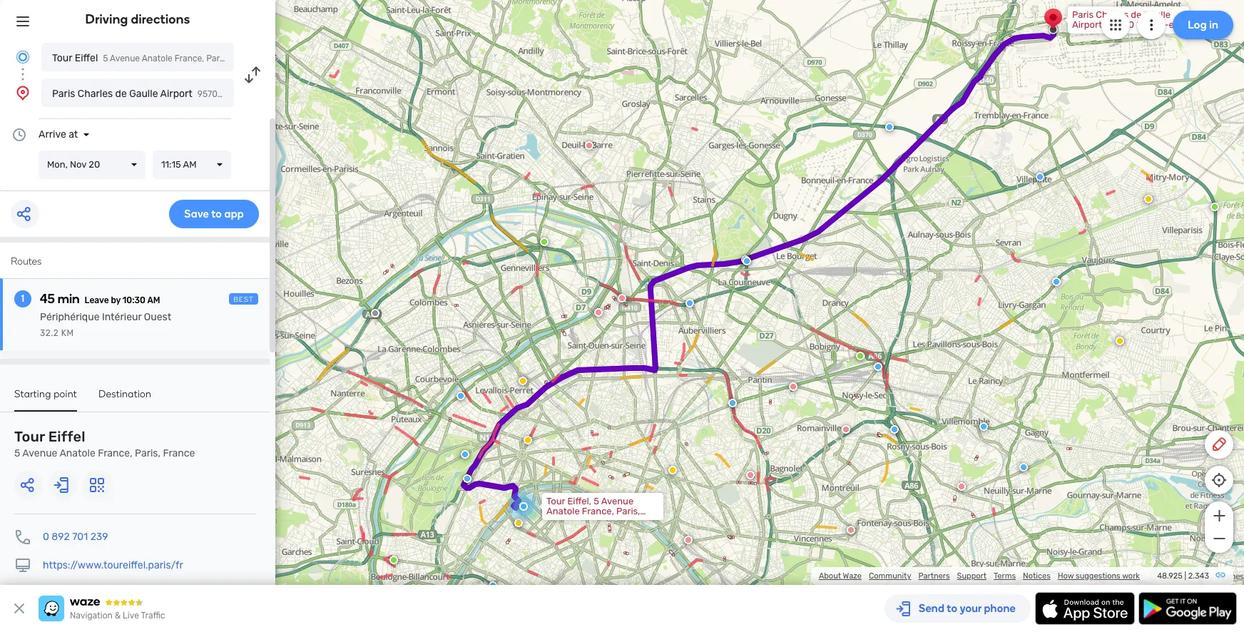 Task type: locate. For each thing, give the bounding box(es) containing it.
am right 11:15
[[183, 159, 197, 170]]

avenue right eiffel,
[[601, 496, 634, 507]]

2 horizontal spatial 5
[[594, 496, 599, 507]]

48.925 | 2.343
[[1157, 571, 1209, 581]]

1
[[21, 293, 24, 305]]

arrive
[[39, 128, 66, 141]]

tour down starting point button
[[14, 428, 45, 445]]

road closed image
[[585, 141, 594, 150], [594, 308, 603, 317], [842, 425, 850, 434], [847, 526, 855, 534]]

95700
[[1107, 19, 1134, 30]]

0 vertical spatial charles
[[1096, 9, 1129, 20]]

by
[[111, 295, 121, 305]]

de
[[1131, 9, 1142, 20], [115, 88, 127, 100]]

0 vertical spatial gaulle
[[1144, 9, 1171, 20]]

de inside paris charles de gaulle airport, 95700 roissy-en- france, france
[[1131, 9, 1142, 20]]

traffic
[[141, 611, 165, 621]]

11:15 am
[[161, 159, 197, 170]]

2 vertical spatial 5
[[594, 496, 599, 507]]

1 vertical spatial avenue
[[22, 447, 57, 459]]

de left the en-
[[1131, 9, 1142, 20]]

anatole
[[142, 54, 173, 63], [60, 447, 95, 459], [546, 506, 580, 517]]

paris inside paris charles de gaulle airport, 95700 roissy-en- france, france
[[1072, 9, 1094, 20]]

1 horizontal spatial hazard image
[[668, 466, 677, 474]]

computer image
[[14, 557, 31, 574]]

charles
[[1096, 9, 1129, 20], [78, 88, 113, 100]]

eiffel down starting point button
[[48, 428, 85, 445]]

5 down starting point button
[[14, 447, 20, 459]]

0 horizontal spatial anatole
[[60, 447, 95, 459]]

1 vertical spatial paris,
[[135, 447, 161, 459]]

0 vertical spatial hazard image
[[668, 466, 677, 474]]

gaulle
[[1144, 9, 1171, 20], [129, 88, 158, 100]]

eiffel,
[[567, 496, 591, 507]]

de for airport
[[115, 88, 127, 100]]

avenue up paris charles de gaulle airport
[[110, 54, 140, 63]]

paris inside button
[[52, 88, 75, 100]]

1 horizontal spatial tour
[[52, 52, 72, 64]]

1 vertical spatial chit chat image
[[540, 238, 549, 246]]

1 vertical spatial anatole
[[60, 447, 95, 459]]

how
[[1058, 571, 1074, 581]]

eiffel down driving
[[75, 52, 98, 64]]

tour right current location icon at the top
[[52, 52, 72, 64]]

1 horizontal spatial charles
[[1096, 9, 1129, 20]]

0 vertical spatial eiffel
[[75, 52, 98, 64]]

0 horizontal spatial am
[[147, 295, 160, 305]]

45
[[40, 291, 55, 307]]

call image
[[14, 529, 31, 546]]

avenue down starting point button
[[22, 447, 57, 459]]

2 horizontal spatial anatole
[[546, 506, 580, 517]]

1 vertical spatial hazard image
[[514, 519, 523, 527]]

2 horizontal spatial paris,
[[616, 506, 640, 517]]

892
[[52, 531, 70, 543]]

2 vertical spatial chit chat image
[[390, 556, 398, 564]]

clock image
[[11, 126, 28, 143]]

chit chat image
[[1211, 203, 1219, 211], [540, 238, 549, 246], [390, 556, 398, 564]]

2 horizontal spatial avenue
[[601, 496, 634, 507]]

tour eiffel 5 avenue anatole france, paris, france
[[52, 52, 258, 64], [14, 428, 195, 459]]

0 horizontal spatial paris,
[[135, 447, 161, 459]]

1 horizontal spatial paris
[[1072, 9, 1094, 20]]

de inside button
[[115, 88, 127, 100]]

paris for paris charles de gaulle airport
[[52, 88, 75, 100]]

suggestions
[[1076, 571, 1121, 581]]

1 horizontal spatial paris,
[[206, 54, 228, 63]]

45 min leave by 10:30 am
[[40, 291, 160, 307]]

paris,
[[206, 54, 228, 63], [135, 447, 161, 459], [616, 506, 640, 517]]

charles left the roissy-
[[1096, 9, 1129, 20]]

charles up at
[[78, 88, 113, 100]]

current location image
[[14, 49, 31, 66]]

gaulle inside button
[[129, 88, 158, 100]]

routes
[[11, 255, 42, 268]]

0 horizontal spatial chit chat image
[[390, 556, 398, 564]]

am up the ouest on the left of page
[[147, 295, 160, 305]]

paris right location icon
[[52, 88, 75, 100]]

partners
[[919, 571, 950, 581]]

link image
[[1215, 569, 1226, 581]]

airport
[[160, 88, 193, 100]]

eiffel
[[75, 52, 98, 64], [48, 428, 85, 445]]

de left airport
[[115, 88, 127, 100]]

1 vertical spatial tour
[[14, 428, 45, 445]]

point
[[54, 388, 77, 400]]

directions
[[131, 11, 190, 27]]

1 horizontal spatial gaulle
[[1144, 9, 1171, 20]]

driving directions
[[85, 11, 190, 27]]

france
[[1107, 29, 1136, 40], [230, 54, 258, 63], [163, 447, 195, 459], [546, 516, 576, 527]]

2 vertical spatial paris,
[[616, 506, 640, 517]]

avenue inside tour eiffel, 5 avenue anatole france, paris, france
[[601, 496, 634, 507]]

0 vertical spatial paris
[[1072, 9, 1094, 20]]

about
[[819, 571, 841, 581]]

1 horizontal spatial 5
[[103, 54, 108, 63]]

https://www.toureiffel.paris/fr
[[43, 559, 183, 571]]

de for airport,
[[1131, 9, 1142, 20]]

tour eiffel 5 avenue anatole france, paris, france down destination button
[[14, 428, 195, 459]]

france,
[[1072, 29, 1104, 40], [175, 54, 204, 63], [98, 447, 132, 459], [582, 506, 614, 517]]

1 vertical spatial gaulle
[[129, 88, 158, 100]]

gaulle inside paris charles de gaulle airport, 95700 roissy-en- france, france
[[1144, 9, 1171, 20]]

5 right eiffel,
[[594, 496, 599, 507]]

1 horizontal spatial anatole
[[142, 54, 173, 63]]

en-
[[1169, 19, 1184, 30]]

2 vertical spatial avenue
[[601, 496, 634, 507]]

1 vertical spatial am
[[147, 295, 160, 305]]

avenue
[[110, 54, 140, 63], [22, 447, 57, 459], [601, 496, 634, 507]]

paris charles de gaulle airport button
[[41, 78, 234, 107]]

charles inside button
[[78, 88, 113, 100]]

0 horizontal spatial avenue
[[22, 447, 57, 459]]

mon, nov 20
[[47, 159, 100, 170]]

terms
[[994, 571, 1016, 581]]

0 horizontal spatial 5
[[14, 447, 20, 459]]

1 vertical spatial eiffel
[[48, 428, 85, 445]]

tour eiffel 5 avenue anatole france, paris, france up paris charles de gaulle airport button
[[52, 52, 258, 64]]

anatole inside tour eiffel, 5 avenue anatole france, paris, france
[[546, 506, 580, 517]]

0 vertical spatial tour
[[52, 52, 72, 64]]

paris charles de gaulle airport, 95700 roissy-en- france, france
[[1072, 9, 1184, 40]]

1 vertical spatial de
[[115, 88, 127, 100]]

0 vertical spatial am
[[183, 159, 197, 170]]

tour
[[52, 52, 72, 64], [14, 428, 45, 445], [546, 496, 565, 507]]

am
[[183, 159, 197, 170], [147, 295, 160, 305]]

france inside paris charles de gaulle airport, 95700 roissy-en- france, france
[[1107, 29, 1136, 40]]

1 vertical spatial paris
[[52, 88, 75, 100]]

0 horizontal spatial charles
[[78, 88, 113, 100]]

1 vertical spatial charles
[[78, 88, 113, 100]]

nov
[[70, 159, 86, 170]]

gaulle for airport
[[129, 88, 158, 100]]

2 horizontal spatial chit chat image
[[1211, 203, 1219, 211]]

road closed image
[[618, 294, 626, 303], [789, 382, 798, 391], [746, 471, 755, 479], [957, 482, 966, 491], [684, 536, 693, 544]]

tour left eiffel,
[[546, 496, 565, 507]]

0 vertical spatial 5
[[103, 54, 108, 63]]

0 vertical spatial avenue
[[110, 54, 140, 63]]

starting
[[14, 388, 51, 400]]

0 horizontal spatial de
[[115, 88, 127, 100]]

hazard image
[[1144, 195, 1153, 203], [1116, 337, 1124, 345], [519, 377, 527, 385], [524, 436, 532, 444]]

1 horizontal spatial chit chat image
[[540, 238, 549, 246]]

charles for paris charles de gaulle airport, 95700 roissy-en- france, france
[[1096, 9, 1129, 20]]

gaulle right 95700
[[1144, 9, 1171, 20]]

1 horizontal spatial de
[[1131, 9, 1142, 20]]

notices link
[[1023, 571, 1051, 581]]

min
[[58, 291, 80, 307]]

charles inside paris charles de gaulle airport, 95700 roissy-en- france, france
[[1096, 9, 1129, 20]]

police image
[[1036, 173, 1044, 181], [741, 255, 750, 264], [743, 257, 751, 265], [728, 399, 737, 407], [980, 422, 988, 431], [461, 450, 469, 459], [1020, 463, 1028, 472], [463, 474, 472, 483], [489, 581, 497, 590]]

2 horizontal spatial tour
[[546, 496, 565, 507]]

5
[[103, 54, 108, 63], [14, 447, 20, 459], [594, 496, 599, 507]]

0 vertical spatial anatole
[[142, 54, 173, 63]]

gaulle for airport,
[[1144, 9, 1171, 20]]

5 up paris charles de gaulle airport
[[103, 54, 108, 63]]

0 vertical spatial paris,
[[206, 54, 228, 63]]

community
[[869, 571, 911, 581]]

am inside the 45 min leave by 10:30 am
[[147, 295, 160, 305]]

1 horizontal spatial am
[[183, 159, 197, 170]]

gaulle left airport
[[129, 88, 158, 100]]

2 vertical spatial tour
[[546, 496, 565, 507]]

0 horizontal spatial paris
[[52, 88, 75, 100]]

2.343
[[1188, 571, 1209, 581]]

|
[[1185, 571, 1186, 581]]

france, inside paris charles de gaulle airport, 95700 roissy-en- france, france
[[1072, 29, 1104, 40]]

0
[[43, 531, 49, 543]]

20
[[89, 159, 100, 170]]

police image
[[885, 123, 894, 131], [1052, 278, 1061, 286], [686, 299, 694, 307], [874, 362, 883, 371], [457, 392, 465, 400], [890, 425, 899, 434]]

0 horizontal spatial gaulle
[[129, 88, 158, 100]]

paris left 95700
[[1072, 9, 1094, 20]]

2 vertical spatial anatole
[[546, 506, 580, 517]]

0 vertical spatial de
[[1131, 9, 1142, 20]]

paris
[[1072, 9, 1094, 20], [52, 88, 75, 100]]

périphérique intérieur ouest 32.2 km
[[40, 311, 171, 338]]

hazard image
[[668, 466, 677, 474], [514, 519, 523, 527]]

navigation & live traffic
[[70, 611, 165, 621]]



Task type: vqa. For each thing, say whether or not it's contained in the screenshot.
top tour
yes



Task type: describe. For each thing, give the bounding box(es) containing it.
roissy-
[[1137, 19, 1169, 30]]

km
[[61, 328, 74, 338]]

destination button
[[98, 388, 151, 410]]

best
[[233, 295, 254, 304]]

0 horizontal spatial tour
[[14, 428, 45, 445]]

paris charles de gaulle airport
[[52, 88, 193, 100]]

live
[[123, 611, 139, 621]]

ouest
[[144, 311, 171, 323]]

x image
[[11, 600, 28, 617]]

charles for paris charles de gaulle airport
[[78, 88, 113, 100]]

zoom out image
[[1210, 530, 1228, 547]]

terms link
[[994, 571, 1016, 581]]

5 inside tour eiffel, 5 avenue anatole france, paris, france
[[594, 496, 599, 507]]

location image
[[14, 84, 31, 101]]

chit chat image
[[856, 352, 865, 360]]

1 vertical spatial 5
[[14, 447, 20, 459]]

community link
[[869, 571, 911, 581]]

france inside tour eiffel, 5 avenue anatole france, paris, france
[[546, 516, 576, 527]]

10:30
[[123, 295, 146, 305]]

eiffel inside tour eiffel 5 avenue anatole france, paris, france
[[48, 428, 85, 445]]

zoom in image
[[1210, 507, 1228, 524]]

france, inside tour eiffel, 5 avenue anatole france, paris, france
[[582, 506, 614, 517]]

paris, inside tour eiffel, 5 avenue anatole france, paris, france
[[616, 506, 640, 517]]

48.925
[[1157, 571, 1183, 581]]

accident image
[[371, 309, 380, 317]]

navigation
[[70, 611, 113, 621]]

how suggestions work link
[[1058, 571, 1140, 581]]

waze
[[843, 571, 862, 581]]

pencil image
[[1211, 436, 1228, 453]]

intérieur
[[102, 311, 142, 323]]

0 vertical spatial tour eiffel 5 avenue anatole france, paris, france
[[52, 52, 258, 64]]

starting point
[[14, 388, 77, 400]]

11:15 am list box
[[153, 151, 231, 179]]

mon,
[[47, 159, 68, 170]]

tour eiffel, 5 avenue anatole france, paris, france
[[546, 496, 640, 527]]

support link
[[957, 571, 987, 581]]

partners link
[[919, 571, 950, 581]]

mon, nov 20 list box
[[39, 151, 146, 179]]

tour inside tour eiffel, 5 avenue anatole france, paris, france
[[546, 496, 565, 507]]

leave
[[85, 295, 109, 305]]

driving
[[85, 11, 128, 27]]

1 vertical spatial tour eiffel 5 avenue anatole france, paris, france
[[14, 428, 195, 459]]

701
[[72, 531, 88, 543]]

arrive at
[[39, 128, 78, 141]]

périphérique
[[40, 311, 100, 323]]

notices
[[1023, 571, 1051, 581]]

0 horizontal spatial hazard image
[[514, 519, 523, 527]]

about waze community partners support terms notices how suggestions work
[[819, 571, 1140, 581]]

0 vertical spatial chit chat image
[[1211, 203, 1219, 211]]

&
[[115, 611, 121, 621]]

support
[[957, 571, 987, 581]]

0 892 701 239
[[43, 531, 108, 543]]

1 horizontal spatial avenue
[[110, 54, 140, 63]]

paris for paris charles de gaulle airport, 95700 roissy-en- france, france
[[1072, 9, 1094, 20]]

destination
[[98, 388, 151, 400]]

airport,
[[1072, 19, 1105, 30]]

https://www.toureiffel.paris/fr link
[[43, 559, 183, 571]]

starting point button
[[14, 388, 77, 412]]

0 892 701 239 link
[[43, 531, 108, 543]]

32.2
[[40, 328, 59, 338]]

am inside 11:15 am list box
[[183, 159, 197, 170]]

work
[[1122, 571, 1140, 581]]

about waze link
[[819, 571, 862, 581]]

239
[[90, 531, 108, 543]]

11:15
[[161, 159, 181, 170]]

at
[[69, 128, 78, 141]]



